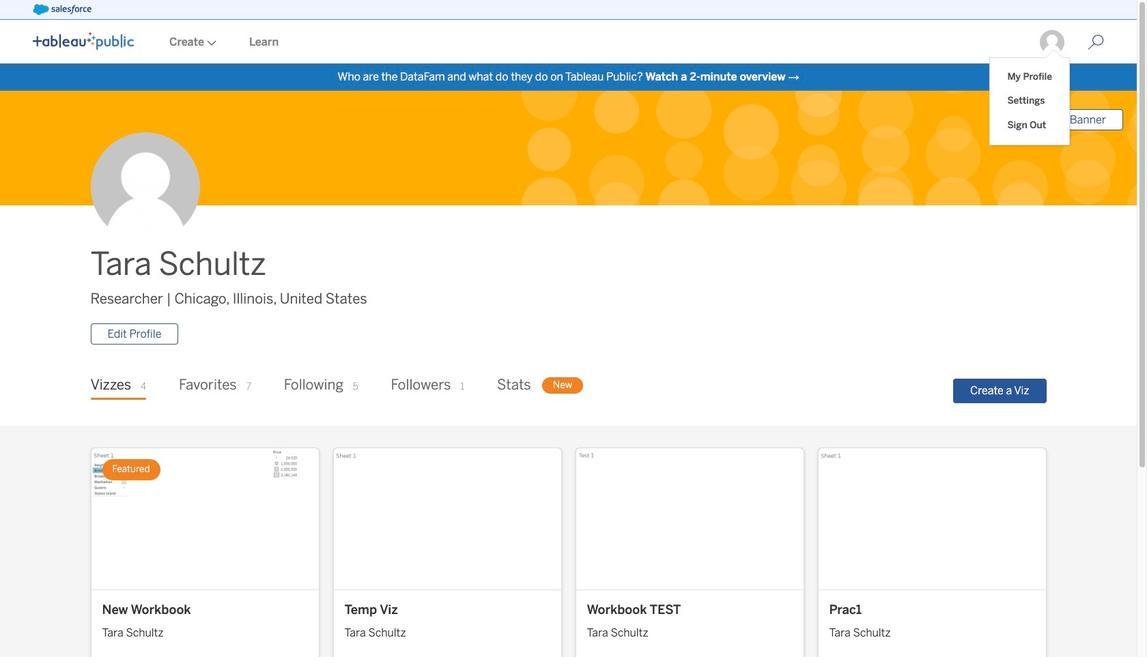 Task type: locate. For each thing, give the bounding box(es) containing it.
salesforce logo image
[[33, 4, 91, 15]]

dialog
[[991, 49, 1070, 145]]

2 workbook thumbnail image from the left
[[334, 449, 561, 590]]

list options menu
[[991, 58, 1070, 145]]

featured element
[[102, 460, 160, 481]]

workbook thumbnail image
[[91, 449, 319, 590], [334, 449, 561, 590], [576, 449, 804, 590], [819, 449, 1046, 590]]

logo image
[[33, 32, 134, 50]]



Task type: vqa. For each thing, say whether or not it's contained in the screenshot.
the Disabled by author "icon"
no



Task type: describe. For each thing, give the bounding box(es) containing it.
3 workbook thumbnail image from the left
[[576, 449, 804, 590]]

avatar image
[[91, 133, 200, 242]]

4 workbook thumbnail image from the left
[[819, 449, 1046, 590]]

go to search image
[[1072, 34, 1121, 51]]

tara.schultz image
[[1039, 29, 1066, 56]]

1 workbook thumbnail image from the left
[[91, 449, 319, 590]]



